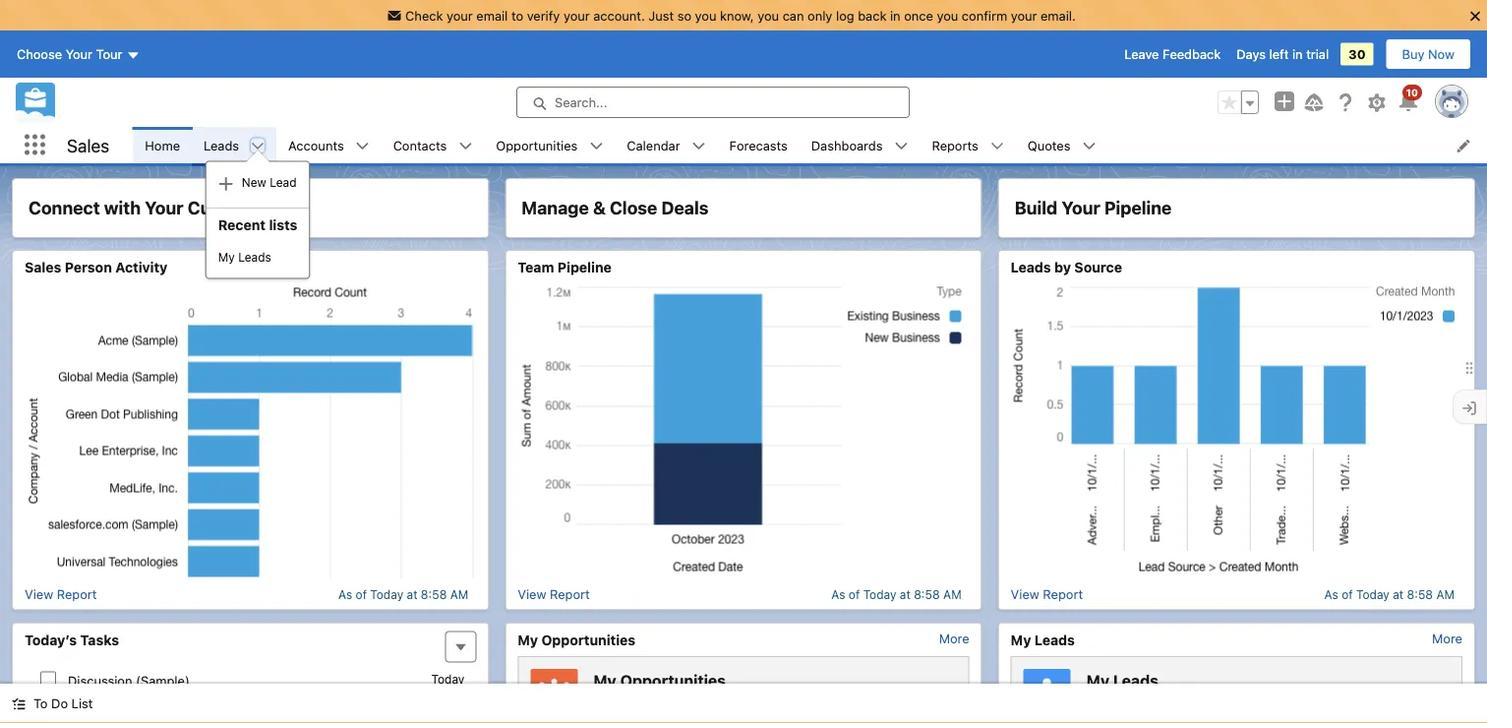 Task type: describe. For each thing, give the bounding box(es) containing it.
1 horizontal spatial pipeline
[[1105, 197, 1172, 218]]

contacts
[[393, 138, 447, 152]]

view report for customers
[[25, 587, 97, 602]]

close
[[610, 197, 658, 218]]

more link for manage & close deals
[[939, 631, 970, 646]]

3 am from the left
[[1437, 587, 1455, 601]]

leads by source
[[1011, 259, 1123, 275]]

my for middle 'my leads' link
[[1011, 632, 1031, 648]]

view for customers
[[25, 587, 53, 602]]

1 vertical spatial my leads link
[[1011, 631, 1075, 648]]

3 you from the left
[[937, 8, 959, 23]]

leave feedback
[[1125, 47, 1221, 62]]

3 of from the left
[[1342, 587, 1353, 601]]

do
[[51, 696, 68, 711]]

by
[[1055, 259, 1071, 275]]

text default image for calendar
[[692, 139, 706, 153]]

activity
[[115, 259, 168, 275]]

tasks
[[80, 632, 119, 648]]

today for connect with your customers
[[370, 587, 404, 601]]

0 vertical spatial (sample)
[[136, 673, 190, 688]]

account.
[[593, 8, 645, 23]]

david
[[62, 692, 93, 706]]

reports
[[932, 138, 979, 152]]

person
[[65, 259, 112, 275]]

reports list item
[[920, 127, 1016, 163]]

am for customers
[[450, 587, 469, 601]]

dashboards link
[[800, 127, 895, 163]]

as for customers
[[338, 587, 352, 601]]

30
[[1349, 47, 1366, 62]]

text default image for reports
[[990, 139, 1004, 153]]

3 view from the left
[[1011, 587, 1040, 602]]

quotes link
[[1016, 127, 1083, 163]]

david adelson (sample) link
[[62, 692, 195, 707]]

text default image inside recent lists "list item"
[[251, 139, 265, 153]]

10
[[1407, 87, 1419, 98]]

confirm
[[962, 8, 1008, 23]]

today for build your pipeline
[[1357, 587, 1390, 601]]

check
[[405, 8, 443, 23]]

sales for sales person activity
[[25, 259, 61, 275]]

search... button
[[517, 87, 910, 118]]

view report link for customers
[[25, 587, 97, 602]]

buy now
[[1402, 47, 1455, 62]]

2 you from the left
[[758, 8, 779, 23]]

email.
[[1041, 8, 1076, 23]]

search...
[[555, 95, 607, 110]]

1 horizontal spatial your
[[145, 197, 184, 218]]

leads link
[[192, 127, 251, 163]]

deals
[[662, 197, 709, 218]]

lists
[[269, 216, 298, 233]]

quotes list item
[[1016, 127, 1108, 163]]

at for customers
[[407, 587, 418, 601]]

connect with your customers
[[29, 197, 281, 218]]

accounts link
[[277, 127, 356, 163]]

my leads for middle 'my leads' link
[[1011, 632, 1075, 648]]

know,
[[720, 8, 754, 23]]

my for bottom 'my leads' link
[[1087, 671, 1110, 690]]

list
[[71, 696, 93, 711]]

2 your from the left
[[564, 8, 590, 23]]

days left in trial
[[1237, 47, 1329, 62]]

days
[[1237, 47, 1266, 62]]

3 view report link from the left
[[1011, 587, 1083, 602]]

back
[[858, 8, 887, 23]]

accounts list item
[[277, 127, 381, 163]]

2 vertical spatial my leads link
[[1071, 669, 1450, 709]]

as of today at 8:​58 am for deals
[[832, 587, 962, 601]]

to do list
[[33, 696, 93, 711]]

recent lists
[[218, 216, 298, 233]]

now
[[1429, 47, 1455, 62]]

only
[[808, 8, 833, 23]]

your for build
[[1062, 197, 1101, 218]]

dashboards
[[811, 138, 883, 152]]

my leads for topmost 'my leads' link
[[218, 250, 271, 264]]

text default image for opportunities
[[590, 139, 603, 153]]

text default image for contacts
[[459, 139, 473, 153]]

check your email to verify your account. just so you know, you can only log back in once you confirm your email.
[[405, 8, 1076, 23]]

2 vertical spatial opportunities
[[620, 671, 726, 690]]

3 report from the left
[[1043, 587, 1083, 602]]

verify
[[527, 8, 560, 23]]

more for manage & close deals
[[939, 631, 970, 646]]

left
[[1270, 47, 1289, 62]]

can
[[783, 8, 804, 23]]

so
[[678, 8, 692, 23]]

log
[[836, 8, 855, 23]]

forecasts
[[730, 138, 788, 152]]

text default image inside accounts list item
[[356, 139, 370, 153]]

trial
[[1307, 47, 1329, 62]]

today's tasks
[[25, 632, 119, 648]]

buy
[[1402, 47, 1425, 62]]

1 you from the left
[[695, 8, 717, 23]]

leave
[[1125, 47, 1159, 62]]

once
[[904, 8, 934, 23]]

team
[[518, 259, 554, 275]]

3 8:​58 from the left
[[1407, 587, 1433, 601]]

build your pipeline
[[1015, 197, 1172, 218]]

new lead
[[242, 176, 297, 189]]

as of today at 8:​58 am for customers
[[338, 587, 469, 601]]

calendar list item
[[615, 127, 718, 163]]



Task type: vqa. For each thing, say whether or not it's contained in the screenshot.
calendar link
yes



Task type: locate. For each thing, give the bounding box(es) containing it.
2 am from the left
[[944, 587, 962, 601]]

choose
[[17, 47, 62, 62]]

0 vertical spatial sales
[[67, 135, 109, 156]]

today for manage & close deals
[[863, 587, 897, 601]]

(sample)
[[136, 673, 190, 688], [145, 692, 195, 706]]

1 horizontal spatial more
[[1433, 631, 1463, 646]]

2 horizontal spatial as of today at 8:​58 am
[[1325, 587, 1455, 601]]

today's
[[25, 632, 77, 648]]

8:​58 for deals
[[914, 587, 940, 601]]

2 horizontal spatial at
[[1393, 587, 1404, 601]]

1 vertical spatial (sample)
[[145, 692, 195, 706]]

in right back on the right
[[890, 8, 901, 23]]

1 horizontal spatial your
[[564, 8, 590, 23]]

manage
[[522, 197, 589, 218]]

1 more from the left
[[939, 631, 970, 646]]

0 vertical spatial my leads link
[[206, 240, 309, 274]]

text default image
[[459, 139, 473, 153], [590, 139, 603, 153], [692, 139, 706, 153], [895, 139, 909, 153], [990, 139, 1004, 153], [218, 176, 234, 192]]

with
[[104, 197, 141, 218]]

2 view report link from the left
[[518, 587, 590, 602]]

&
[[593, 197, 606, 218]]

3 view report from the left
[[1011, 587, 1083, 602]]

at
[[407, 587, 418, 601], [900, 587, 911, 601], [1393, 587, 1404, 601]]

your left tour
[[66, 47, 93, 62]]

source
[[1075, 259, 1123, 275]]

0 horizontal spatial at
[[407, 587, 418, 601]]

1 horizontal spatial sales
[[67, 135, 109, 156]]

view report for deals
[[518, 587, 590, 602]]

1 view report from the left
[[25, 587, 97, 602]]

opportunities link
[[484, 127, 590, 163]]

text default image up 'customers'
[[218, 176, 234, 192]]

connect
[[29, 197, 100, 218]]

1 your from the left
[[447, 8, 473, 23]]

2 view from the left
[[518, 587, 547, 602]]

text default image inside dashboards list item
[[895, 139, 909, 153]]

text default image inside contacts list item
[[459, 139, 473, 153]]

view report
[[25, 587, 97, 602], [518, 587, 590, 602], [1011, 587, 1083, 602]]

to
[[512, 8, 524, 23]]

group
[[1218, 91, 1259, 114]]

3 at from the left
[[1393, 587, 1404, 601]]

opportunities list item
[[484, 127, 615, 163]]

0 horizontal spatial 8:​58
[[421, 587, 447, 601]]

0 horizontal spatial view report link
[[25, 587, 97, 602]]

team pipeline
[[518, 259, 612, 275]]

tour
[[96, 47, 122, 62]]

text default image right contacts
[[459, 139, 473, 153]]

your right with
[[145, 197, 184, 218]]

lead
[[270, 176, 297, 189]]

view report link for deals
[[518, 587, 590, 602]]

sales up connect
[[67, 135, 109, 156]]

david adelson (sample)
[[62, 692, 195, 706]]

show more my leads records element
[[1433, 631, 1463, 646]]

in
[[890, 8, 901, 23], [1293, 47, 1303, 62]]

as
[[338, 587, 352, 601], [832, 587, 846, 601], [1325, 587, 1339, 601]]

my for topmost 'my leads' link
[[218, 250, 235, 264]]

text default image inside quotes list item
[[1083, 139, 1096, 153]]

1 view from the left
[[25, 587, 53, 602]]

am
[[450, 587, 469, 601], [944, 587, 962, 601], [1437, 587, 1455, 601]]

0 horizontal spatial sales
[[25, 259, 61, 275]]

choose your tour button
[[16, 38, 141, 70]]

sales left person
[[25, 259, 61, 275]]

your left the email.
[[1011, 8, 1037, 23]]

quotes
[[1028, 138, 1071, 152]]

0 horizontal spatial in
[[890, 8, 901, 23]]

contacts link
[[381, 127, 459, 163]]

more for build your pipeline
[[1433, 631, 1463, 646]]

you left can at the top right
[[758, 8, 779, 23]]

2 more from the left
[[1433, 631, 1463, 646]]

1 horizontal spatial view report
[[518, 587, 590, 602]]

1 more link from the left
[[939, 631, 970, 646]]

1 horizontal spatial you
[[758, 8, 779, 23]]

show more my opportunities records element
[[939, 631, 970, 646]]

3 as from the left
[[1325, 587, 1339, 601]]

build
[[1015, 197, 1058, 218]]

0 horizontal spatial of
[[356, 587, 367, 601]]

my leads inside recent lists "list item"
[[218, 250, 271, 264]]

2 horizontal spatial view report
[[1011, 587, 1083, 602]]

new lead link
[[206, 166, 309, 200]]

your for choose
[[66, 47, 93, 62]]

1 8:​58 from the left
[[421, 587, 447, 601]]

pipeline
[[1105, 197, 1172, 218], [558, 259, 612, 275]]

pipeline right team
[[558, 259, 612, 275]]

contacts list item
[[381, 127, 484, 163]]

10 button
[[1397, 85, 1423, 114]]

1 vertical spatial opportunities
[[542, 632, 636, 648]]

feedback
[[1163, 47, 1221, 62]]

my leads
[[218, 250, 271, 264], [1011, 632, 1075, 648], [1087, 671, 1159, 690]]

1 horizontal spatial view
[[518, 587, 547, 602]]

2 horizontal spatial of
[[1342, 587, 1353, 601]]

2 of from the left
[[849, 587, 860, 601]]

1 vertical spatial pipeline
[[558, 259, 612, 275]]

(sample) up david adelson (sample)
[[136, 673, 190, 688]]

text default image up new lead link
[[251, 139, 265, 153]]

2 report from the left
[[550, 587, 590, 602]]

1 horizontal spatial am
[[944, 587, 962, 601]]

text default image inside new lead link
[[218, 176, 234, 192]]

0 vertical spatial my opportunities
[[518, 632, 636, 648]]

new
[[242, 176, 266, 189]]

0 horizontal spatial view
[[25, 587, 53, 602]]

2 8:​58 from the left
[[914, 587, 940, 601]]

1 as from the left
[[338, 587, 352, 601]]

2 horizontal spatial 8:​58
[[1407, 587, 1433, 601]]

view report link
[[25, 587, 97, 602], [518, 587, 590, 602], [1011, 587, 1083, 602]]

1 horizontal spatial my leads
[[1011, 632, 1075, 648]]

in right left
[[1293, 47, 1303, 62]]

0 horizontal spatial view report
[[25, 587, 97, 602]]

my inside recent lists "list item"
[[218, 250, 235, 264]]

of for customers
[[356, 587, 367, 601]]

2 horizontal spatial your
[[1011, 8, 1037, 23]]

at for deals
[[900, 587, 911, 601]]

email
[[477, 8, 508, 23]]

2 view report from the left
[[518, 587, 590, 602]]

of for deals
[[849, 587, 860, 601]]

report
[[57, 587, 97, 602], [550, 587, 590, 602], [1043, 587, 1083, 602]]

0 horizontal spatial as
[[338, 587, 352, 601]]

text default image left reports
[[895, 139, 909, 153]]

(sample) down 'discussion (sample)'
[[145, 692, 195, 706]]

my
[[218, 250, 235, 264], [518, 632, 538, 648], [1011, 632, 1031, 648], [594, 671, 617, 690], [1087, 671, 1110, 690]]

1 am from the left
[[450, 587, 469, 601]]

accounts
[[288, 138, 344, 152]]

you right once
[[937, 8, 959, 23]]

1 horizontal spatial report
[[550, 587, 590, 602]]

1 horizontal spatial view report link
[[518, 587, 590, 602]]

view
[[25, 587, 53, 602], [518, 587, 547, 602], [1011, 587, 1040, 602]]

text default image inside reports list item
[[990, 139, 1004, 153]]

leads
[[204, 138, 239, 152], [238, 250, 271, 264], [1011, 259, 1051, 275], [1035, 632, 1075, 648], [1114, 671, 1159, 690]]

1 vertical spatial sales
[[25, 259, 61, 275]]

manage & close deals
[[522, 197, 709, 218]]

your right verify
[[564, 8, 590, 23]]

1 report from the left
[[57, 587, 97, 602]]

just
[[649, 8, 674, 23]]

2 horizontal spatial am
[[1437, 587, 1455, 601]]

your inside dropdown button
[[66, 47, 93, 62]]

home
[[145, 138, 180, 152]]

discussion (sample)
[[68, 673, 190, 688]]

2 at from the left
[[900, 587, 911, 601]]

forecasts link
[[718, 127, 800, 163]]

pipeline up source at the right
[[1105, 197, 1172, 218]]

2 horizontal spatial as
[[1325, 587, 1339, 601]]

you
[[695, 8, 717, 23], [758, 8, 779, 23], [937, 8, 959, 23]]

2 more link from the left
[[1433, 631, 1463, 646]]

1 horizontal spatial more link
[[1433, 631, 1463, 646]]

1 view report link from the left
[[25, 587, 97, 602]]

report for customers
[[57, 587, 97, 602]]

1 horizontal spatial as
[[832, 587, 846, 601]]

0 vertical spatial my opportunities link
[[518, 631, 636, 648]]

view for deals
[[518, 587, 547, 602]]

adelson
[[97, 692, 141, 706]]

you right so
[[695, 8, 717, 23]]

text default image right accounts
[[356, 139, 370, 153]]

1 horizontal spatial at
[[900, 587, 911, 601]]

text default image inside opportunities list item
[[590, 139, 603, 153]]

my leads for bottom 'my leads' link
[[1087, 671, 1159, 690]]

opportunities
[[496, 138, 578, 152], [542, 632, 636, 648], [620, 671, 726, 690]]

1 horizontal spatial 8:​58
[[914, 587, 940, 601]]

am for deals
[[944, 587, 962, 601]]

more link for build your pipeline
[[1433, 631, 1463, 646]]

1 vertical spatial my leads
[[1011, 632, 1075, 648]]

0 vertical spatial my leads
[[218, 250, 271, 264]]

3 your from the left
[[1011, 8, 1037, 23]]

your left email
[[447, 8, 473, 23]]

2 horizontal spatial report
[[1043, 587, 1083, 602]]

8:​58 for customers
[[421, 587, 447, 601]]

reports link
[[920, 127, 990, 163]]

8:​58
[[421, 587, 447, 601], [914, 587, 940, 601], [1407, 587, 1433, 601]]

1 vertical spatial my opportunities
[[594, 671, 726, 690]]

0 horizontal spatial report
[[57, 587, 97, 602]]

0 horizontal spatial pipeline
[[558, 259, 612, 275]]

1 as of today at 8:​58 am from the left
[[338, 587, 469, 601]]

0 horizontal spatial more
[[939, 631, 970, 646]]

my opportunities link
[[518, 631, 636, 648], [578, 669, 957, 709]]

0 horizontal spatial my leads
[[218, 250, 271, 264]]

home link
[[133, 127, 192, 163]]

0 horizontal spatial as of today at 8:​58 am
[[338, 587, 469, 601]]

0 horizontal spatial your
[[447, 8, 473, 23]]

2 horizontal spatial view report link
[[1011, 587, 1083, 602]]

2 horizontal spatial you
[[937, 8, 959, 23]]

1 horizontal spatial in
[[1293, 47, 1303, 62]]

2 as from the left
[[832, 587, 846, 601]]

2 horizontal spatial my leads
[[1087, 671, 1159, 690]]

text default image inside to do list button
[[12, 697, 26, 711]]

my for the bottommost my opportunities link
[[594, 671, 617, 690]]

0 vertical spatial pipeline
[[1105, 197, 1172, 218]]

0 horizontal spatial am
[[450, 587, 469, 601]]

leave feedback link
[[1125, 47, 1221, 62]]

as for deals
[[832, 587, 846, 601]]

text default image
[[251, 139, 265, 153], [356, 139, 370, 153], [1083, 139, 1096, 153], [12, 697, 26, 711]]

2 as of today at 8:​58 am from the left
[[832, 587, 962, 601]]

1 of from the left
[[356, 587, 367, 601]]

text default image down search...
[[590, 139, 603, 153]]

calendar link
[[615, 127, 692, 163]]

my opportunities
[[518, 632, 636, 648], [594, 671, 726, 690]]

recent lists list item
[[192, 127, 310, 279]]

0 vertical spatial opportunities
[[496, 138, 578, 152]]

0 horizontal spatial more link
[[939, 631, 970, 646]]

0 vertical spatial in
[[890, 8, 901, 23]]

discussion (sample) link
[[68, 673, 190, 688]]

recent
[[218, 216, 266, 233]]

my for the topmost my opportunities link
[[518, 632, 538, 648]]

discussion
[[68, 673, 132, 688]]

1 vertical spatial my opportunities link
[[578, 669, 957, 709]]

buy now button
[[1386, 38, 1472, 70]]

2 vertical spatial my leads
[[1087, 671, 1159, 690]]

to do list button
[[0, 684, 105, 723]]

sales for sales
[[67, 135, 109, 156]]

0 horizontal spatial you
[[695, 8, 717, 23]]

choose your tour
[[17, 47, 122, 62]]

customers
[[188, 197, 281, 218]]

3 as of today at 8:​58 am from the left
[[1325, 587, 1455, 601]]

opportunities inside list item
[[496, 138, 578, 152]]

your
[[447, 8, 473, 23], [564, 8, 590, 23], [1011, 8, 1037, 23]]

report for deals
[[550, 587, 590, 602]]

2 horizontal spatial view
[[1011, 587, 1040, 602]]

to
[[33, 696, 48, 711]]

calendar
[[627, 138, 680, 152]]

more link
[[939, 631, 970, 646], [1433, 631, 1463, 646]]

2 horizontal spatial your
[[1062, 197, 1101, 218]]

1 at from the left
[[407, 587, 418, 601]]

text default image for dashboards
[[895, 139, 909, 153]]

text default image right reports
[[990, 139, 1004, 153]]

text default image left to
[[12, 697, 26, 711]]

text default image right the quotes
[[1083, 139, 1096, 153]]

recent lists list
[[133, 127, 1488, 279]]

1 horizontal spatial as of today at 8:​58 am
[[832, 587, 962, 601]]

1 horizontal spatial of
[[849, 587, 860, 601]]

dashboards list item
[[800, 127, 920, 163]]

sales person activity
[[25, 259, 168, 275]]

0 horizontal spatial your
[[66, 47, 93, 62]]

text default image right calendar
[[692, 139, 706, 153]]

your right build
[[1062, 197, 1101, 218]]

text default image inside calendar list item
[[692, 139, 706, 153]]

1 vertical spatial in
[[1293, 47, 1303, 62]]



